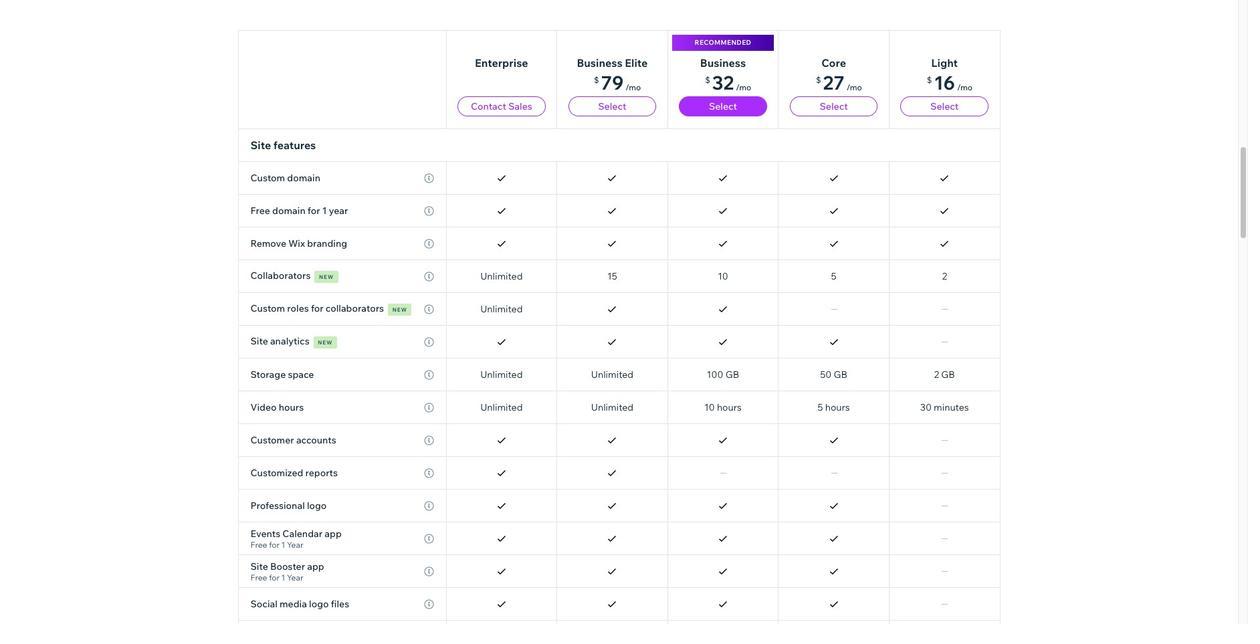 Task type: vqa. For each thing, say whether or not it's contained in the screenshot.
'Remove'
yes



Task type: describe. For each thing, give the bounding box(es) containing it.
app for events calendar app
[[325, 528, 342, 540]]

2 for 2 gb
[[935, 369, 940, 381]]

2 gb
[[935, 369, 956, 381]]

wix
[[289, 238, 305, 250]]

year for booster
[[287, 573, 303, 583]]

video
[[251, 402, 277, 414]]

for left year
[[308, 205, 320, 217]]

reports
[[306, 467, 338, 479]]

new for collaborators
[[319, 274, 334, 280]]

elite
[[625, 56, 648, 70]]

customized reports
[[251, 467, 338, 479]]

remove wix branding
[[251, 238, 347, 250]]

site features
[[251, 139, 316, 152]]

events calendar app free for 1 year
[[251, 528, 342, 550]]

50
[[821, 369, 832, 381]]

business $ 32 /mo
[[701, 56, 752, 94]]

$ for 16
[[928, 75, 933, 85]]

1 vertical spatial logo
[[309, 598, 329, 610]]

site for site features
[[251, 139, 271, 152]]

custom domain
[[251, 172, 321, 184]]

30
[[921, 402, 932, 414]]

sales
[[509, 100, 533, 112]]

collaborators
[[251, 270, 311, 282]]

site booster app free for 1 year
[[251, 561, 324, 583]]

3 select button from the left
[[790, 96, 878, 116]]

calendar
[[283, 528, 323, 540]]

/mo for 27
[[847, 82, 863, 92]]

remove
[[251, 238, 286, 250]]

domain for free
[[272, 205, 306, 217]]

files
[[331, 598, 349, 610]]

free for events calendar app
[[251, 540, 267, 550]]

custom for custom roles for collaborators
[[251, 303, 285, 315]]

10 hours
[[705, 402, 742, 414]]

0 vertical spatial 1
[[322, 205, 327, 217]]

light
[[932, 56, 958, 70]]

features
[[274, 139, 316, 152]]

for right the roles
[[311, 303, 324, 315]]

1 free from the top
[[251, 205, 270, 217]]

100
[[707, 369, 724, 381]]

contact
[[471, 100, 507, 112]]

collaborators
[[326, 303, 384, 315]]

core $ 27 /mo
[[816, 56, 863, 94]]

32
[[713, 71, 734, 94]]

storage
[[251, 369, 286, 381]]

/mo for 32
[[736, 82, 752, 92]]

media
[[280, 598, 307, 610]]

branding
[[307, 238, 347, 250]]

new for site analytics
[[318, 339, 333, 346]]

$ for 32
[[706, 75, 711, 85]]

0 vertical spatial logo
[[307, 500, 327, 512]]

30 minutes
[[921, 402, 970, 414]]

free for site booster app
[[251, 573, 267, 583]]

enterprise
[[475, 56, 528, 70]]

3 select from the left
[[820, 100, 848, 112]]

site for site analytics
[[251, 335, 268, 347]]

custom roles for collaborators
[[251, 303, 384, 315]]

10 for 10 hours
[[705, 402, 715, 414]]



Task type: locate. For each thing, give the bounding box(es) containing it.
2 vertical spatial site
[[251, 561, 268, 573]]

2
[[943, 270, 948, 282], [935, 369, 940, 381]]

0 vertical spatial year
[[287, 540, 303, 550]]

5 for 5 hours
[[818, 402, 824, 414]]

space
[[288, 369, 314, 381]]

1 for booster
[[282, 573, 285, 583]]

1 horizontal spatial 2
[[943, 270, 948, 282]]

select down 32
[[709, 100, 738, 112]]

select button down 16
[[901, 96, 989, 116]]

0 horizontal spatial app
[[307, 561, 324, 573]]

1 vertical spatial app
[[307, 561, 324, 573]]

gb right 50
[[834, 369, 848, 381]]

domain for custom
[[287, 172, 321, 184]]

1 /mo from the left
[[626, 82, 641, 92]]

customer accounts
[[251, 434, 336, 446]]

1 inside site booster app free for 1 year
[[282, 573, 285, 583]]

3 gb from the left
[[942, 369, 956, 381]]

app
[[325, 528, 342, 540], [307, 561, 324, 573]]

$ inside the business $ 32 /mo
[[706, 75, 711, 85]]

roles
[[287, 303, 309, 315]]

1 vertical spatial 2
[[935, 369, 940, 381]]

2 select button from the left
[[679, 96, 768, 116]]

hours right video on the left bottom of the page
[[279, 402, 304, 414]]

free inside site booster app free for 1 year
[[251, 573, 267, 583]]

free
[[251, 205, 270, 217], [251, 540, 267, 550], [251, 573, 267, 583]]

select down 16
[[931, 100, 959, 112]]

1 select button from the left
[[569, 96, 657, 116]]

/mo inside core $ 27 /mo
[[847, 82, 863, 92]]

2 vertical spatial free
[[251, 573, 267, 583]]

$ left 27
[[816, 75, 822, 85]]

1 gb from the left
[[726, 369, 740, 381]]

accounts
[[296, 434, 336, 446]]

select button
[[569, 96, 657, 116], [679, 96, 768, 116], [790, 96, 878, 116], [901, 96, 989, 116]]

1 custom from the top
[[251, 172, 285, 184]]

0 vertical spatial 2
[[943, 270, 948, 282]]

logo up "calendar"
[[307, 500, 327, 512]]

2 for 2
[[943, 270, 948, 282]]

for
[[308, 205, 320, 217], [311, 303, 324, 315], [269, 540, 280, 550], [269, 573, 280, 583]]

gb up 'minutes'
[[942, 369, 956, 381]]

0 horizontal spatial 2
[[935, 369, 940, 381]]

contact sales button
[[458, 96, 546, 116]]

for up social
[[269, 573, 280, 583]]

gb right 100
[[726, 369, 740, 381]]

business inside business elite $ 79 /mo
[[577, 56, 623, 70]]

1 vertical spatial 10
[[705, 402, 715, 414]]

0 vertical spatial 10
[[718, 270, 729, 282]]

business for 32
[[701, 56, 746, 70]]

3 free from the top
[[251, 573, 267, 583]]

minutes
[[934, 402, 970, 414]]

2 vertical spatial 1
[[282, 573, 285, 583]]

0 vertical spatial app
[[325, 528, 342, 540]]

4 select from the left
[[931, 100, 959, 112]]

4 select button from the left
[[901, 96, 989, 116]]

0 horizontal spatial 5
[[818, 402, 824, 414]]

select down 79
[[599, 100, 627, 112]]

/mo
[[626, 82, 641, 92], [736, 82, 752, 92], [847, 82, 863, 92], [958, 82, 973, 92]]

hours for video hours
[[279, 402, 304, 414]]

1 hours from the left
[[279, 402, 304, 414]]

custom left the roles
[[251, 303, 285, 315]]

light $ 16 /mo
[[928, 56, 973, 94]]

2 year from the top
[[287, 573, 303, 583]]

business elite $ 79 /mo
[[577, 56, 648, 94]]

year inside site booster app free for 1 year
[[287, 573, 303, 583]]

100 gb
[[707, 369, 740, 381]]

hours
[[279, 402, 304, 414], [717, 402, 742, 414], [826, 402, 851, 414]]

/mo right 32
[[736, 82, 752, 92]]

$ left 32
[[706, 75, 711, 85]]

16
[[935, 71, 956, 94]]

5 for 5
[[832, 270, 837, 282]]

5 hours
[[818, 402, 851, 414]]

3 /mo from the left
[[847, 82, 863, 92]]

recommended
[[695, 38, 752, 47]]

custom
[[251, 172, 285, 184], [251, 303, 285, 315]]

1 year from the top
[[287, 540, 303, 550]]

gb for 2 gb
[[942, 369, 956, 381]]

2 horizontal spatial hours
[[826, 402, 851, 414]]

for inside site booster app free for 1 year
[[269, 573, 280, 583]]

year inside 'events calendar app free for 1 year'
[[287, 540, 303, 550]]

events
[[251, 528, 281, 540]]

business up 32
[[701, 56, 746, 70]]

$ for 27
[[816, 75, 822, 85]]

site left booster
[[251, 561, 268, 573]]

0 vertical spatial domain
[[287, 172, 321, 184]]

gb for 50 gb
[[834, 369, 848, 381]]

/mo for 16
[[958, 82, 973, 92]]

storage space
[[251, 369, 314, 381]]

gb for 100 gb
[[726, 369, 740, 381]]

1 vertical spatial 1
[[282, 540, 285, 550]]

business
[[577, 56, 623, 70], [701, 56, 746, 70]]

new for custom roles for collaborators
[[393, 307, 407, 313]]

1 left year
[[322, 205, 327, 217]]

$ inside business elite $ 79 /mo
[[594, 75, 599, 85]]

site
[[251, 139, 271, 152], [251, 335, 268, 347], [251, 561, 268, 573]]

select button down 79
[[569, 96, 657, 116]]

video hours
[[251, 402, 304, 414]]

$ inside core $ 27 /mo
[[816, 75, 822, 85]]

logo left files
[[309, 598, 329, 610]]

1 horizontal spatial gb
[[834, 369, 848, 381]]

analytics
[[270, 335, 310, 347]]

1 horizontal spatial 5
[[832, 270, 837, 282]]

app right "calendar"
[[325, 528, 342, 540]]

1 horizontal spatial business
[[701, 56, 746, 70]]

site inside site booster app free for 1 year
[[251, 561, 268, 573]]

year for calendar
[[287, 540, 303, 550]]

1 horizontal spatial hours
[[717, 402, 742, 414]]

1 vertical spatial free
[[251, 540, 267, 550]]

for up booster
[[269, 540, 280, 550]]

3 $ from the left
[[816, 75, 822, 85]]

1 vertical spatial new
[[393, 307, 407, 313]]

site analytics
[[251, 335, 310, 347]]

contact sales
[[471, 100, 533, 112]]

free domain for 1 year
[[251, 205, 348, 217]]

select button down 27
[[790, 96, 878, 116]]

domain
[[287, 172, 321, 184], [272, 205, 306, 217]]

10 for 10
[[718, 270, 729, 282]]

year up media
[[287, 573, 303, 583]]

2 horizontal spatial gb
[[942, 369, 956, 381]]

professional logo
[[251, 500, 327, 512]]

app inside 'events calendar app free for 1 year'
[[325, 528, 342, 540]]

1 vertical spatial domain
[[272, 205, 306, 217]]

new right collaborators
[[393, 307, 407, 313]]

domain down custom domain
[[272, 205, 306, 217]]

1
[[322, 205, 327, 217], [282, 540, 285, 550], [282, 573, 285, 583]]

2 select from the left
[[709, 100, 738, 112]]

logo
[[307, 500, 327, 512], [309, 598, 329, 610]]

$ left 79
[[594, 75, 599, 85]]

new up custom roles for collaborators
[[319, 274, 334, 280]]

2 custom from the top
[[251, 303, 285, 315]]

0 horizontal spatial gb
[[726, 369, 740, 381]]

$
[[594, 75, 599, 85], [706, 75, 711, 85], [816, 75, 822, 85], [928, 75, 933, 85]]

0 vertical spatial new
[[319, 274, 334, 280]]

15
[[608, 270, 618, 282]]

2 gb from the left
[[834, 369, 848, 381]]

/mo inside light $ 16 /mo
[[958, 82, 973, 92]]

custom for custom domain
[[251, 172, 285, 184]]

year
[[329, 205, 348, 217]]

1 $ from the left
[[594, 75, 599, 85]]

1 horizontal spatial app
[[325, 528, 342, 540]]

gb
[[726, 369, 740, 381], [834, 369, 848, 381], [942, 369, 956, 381]]

0 vertical spatial free
[[251, 205, 270, 217]]

2 hours from the left
[[717, 402, 742, 414]]

5
[[832, 270, 837, 282], [818, 402, 824, 414]]

0 horizontal spatial business
[[577, 56, 623, 70]]

1 up media
[[282, 573, 285, 583]]

1 for calendar
[[282, 540, 285, 550]]

1 right events
[[282, 540, 285, 550]]

1 business from the left
[[577, 56, 623, 70]]

free inside 'events calendar app free for 1 year'
[[251, 540, 267, 550]]

free up site booster app free for 1 year
[[251, 540, 267, 550]]

business for 79
[[577, 56, 623, 70]]

select down 27
[[820, 100, 848, 112]]

app for site booster app
[[307, 561, 324, 573]]

hours down 50 gb
[[826, 402, 851, 414]]

1 vertical spatial custom
[[251, 303, 285, 315]]

$ inside light $ 16 /mo
[[928, 75, 933, 85]]

4 $ from the left
[[928, 75, 933, 85]]

2 vertical spatial new
[[318, 339, 333, 346]]

3 hours from the left
[[826, 402, 851, 414]]

booster
[[270, 561, 305, 573]]

50 gb
[[821, 369, 848, 381]]

free up remove
[[251, 205, 270, 217]]

2 business from the left
[[701, 56, 746, 70]]

business up 79
[[577, 56, 623, 70]]

0 vertical spatial 5
[[832, 270, 837, 282]]

2 $ from the left
[[706, 75, 711, 85]]

year
[[287, 540, 303, 550], [287, 573, 303, 583]]

2 site from the top
[[251, 335, 268, 347]]

site left analytics
[[251, 335, 268, 347]]

1 vertical spatial 5
[[818, 402, 824, 414]]

new
[[319, 274, 334, 280], [393, 307, 407, 313], [318, 339, 333, 346]]

social
[[251, 598, 278, 610]]

0 vertical spatial custom
[[251, 172, 285, 184]]

0 vertical spatial site
[[251, 139, 271, 152]]

select
[[599, 100, 627, 112], [709, 100, 738, 112], [820, 100, 848, 112], [931, 100, 959, 112]]

new down custom roles for collaborators
[[318, 339, 333, 346]]

1 vertical spatial year
[[287, 573, 303, 583]]

unlimited
[[481, 270, 523, 282], [481, 303, 523, 315], [481, 369, 523, 381], [591, 369, 634, 381], [481, 402, 523, 414], [591, 402, 634, 414]]

/mo right 79
[[626, 82, 641, 92]]

hours for 10 hours
[[717, 402, 742, 414]]

core
[[822, 56, 847, 70]]

79
[[601, 71, 624, 94]]

hours down the 100 gb
[[717, 402, 742, 414]]

/mo right 27
[[847, 82, 863, 92]]

site left "features"
[[251, 139, 271, 152]]

1 horizontal spatial 10
[[718, 270, 729, 282]]

for inside 'events calendar app free for 1 year'
[[269, 540, 280, 550]]

2 /mo from the left
[[736, 82, 752, 92]]

4 /mo from the left
[[958, 82, 973, 92]]

1 select from the left
[[599, 100, 627, 112]]

year up booster
[[287, 540, 303, 550]]

app right booster
[[307, 561, 324, 573]]

hours for 5 hours
[[826, 402, 851, 414]]

$ left 16
[[928, 75, 933, 85]]

1 vertical spatial site
[[251, 335, 268, 347]]

1 inside 'events calendar app free for 1 year'
[[282, 540, 285, 550]]

domain up free domain for 1 year
[[287, 172, 321, 184]]

0 horizontal spatial 10
[[705, 402, 715, 414]]

0 horizontal spatial hours
[[279, 402, 304, 414]]

/mo inside business elite $ 79 /mo
[[626, 82, 641, 92]]

customized
[[251, 467, 303, 479]]

app inside site booster app free for 1 year
[[307, 561, 324, 573]]

3 site from the top
[[251, 561, 268, 573]]

2 free from the top
[[251, 540, 267, 550]]

custom down site features
[[251, 172, 285, 184]]

1 site from the top
[[251, 139, 271, 152]]

/mo inside the business $ 32 /mo
[[736, 82, 752, 92]]

/mo right 16
[[958, 82, 973, 92]]

free up social
[[251, 573, 267, 583]]

select button down 32
[[679, 96, 768, 116]]

professional
[[251, 500, 305, 512]]

business inside the business $ 32 /mo
[[701, 56, 746, 70]]

social media logo files
[[251, 598, 349, 610]]

27
[[824, 71, 845, 94]]

customer
[[251, 434, 294, 446]]

10
[[718, 270, 729, 282], [705, 402, 715, 414]]



